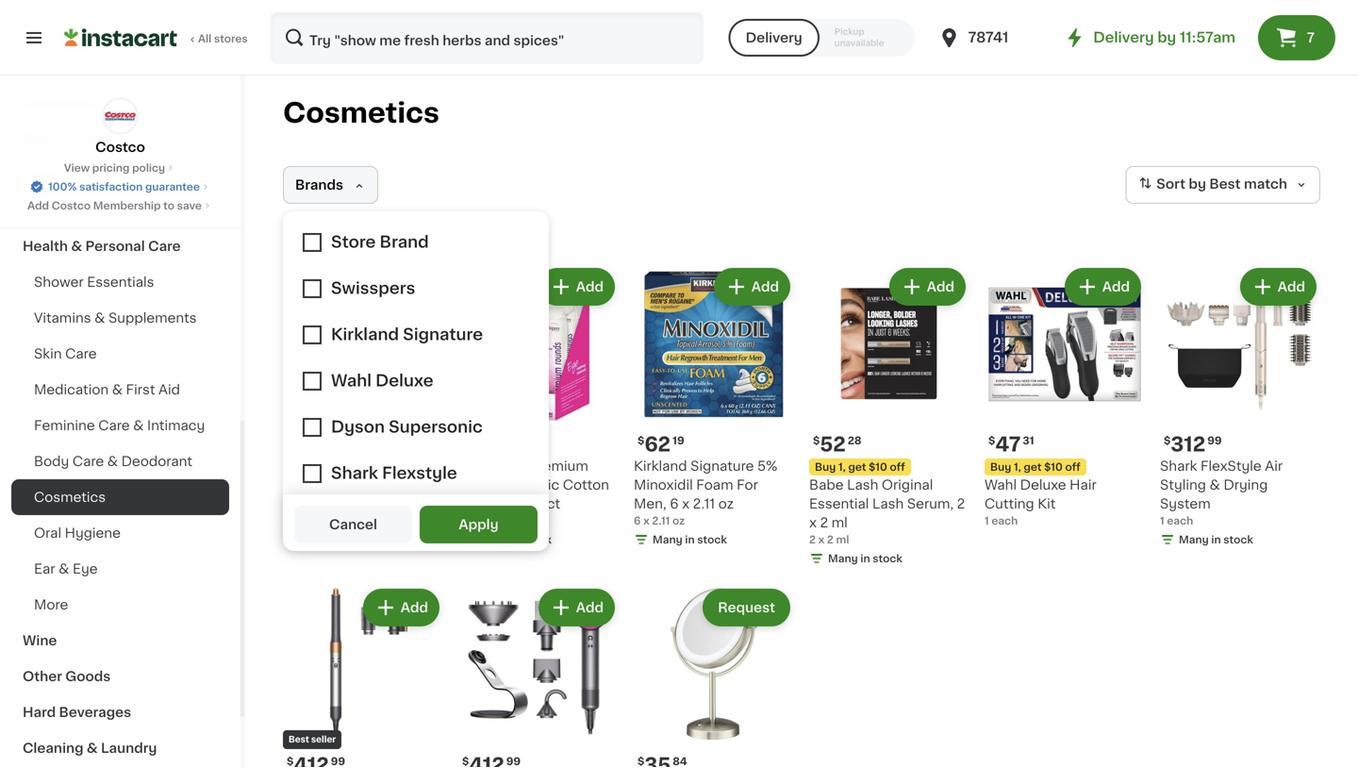 Task type: locate. For each thing, give the bounding box(es) containing it.
0 horizontal spatial cosmetics
[[34, 491, 106, 504]]

hard beverages
[[23, 706, 131, 719]]

2 get from the left
[[849, 462, 867, 472]]

1 hair from the left
[[355, 478, 382, 492]]

1 down cutting at the right bottom of the page
[[985, 516, 990, 526]]

7 button
[[1259, 15, 1336, 60]]

&
[[58, 132, 69, 145], [71, 240, 82, 253], [95, 311, 105, 325], [112, 383, 123, 396], [133, 419, 144, 432], [107, 455, 118, 468], [1210, 478, 1221, 492], [59, 562, 69, 576], [87, 742, 98, 755]]

0 horizontal spatial best
[[289, 736, 309, 744]]

hair inside "wet brush hair brush set, assorted set 3 ct"
[[355, 478, 382, 492]]

many down apply at left
[[477, 535, 507, 545]]

costco down 100%
[[52, 201, 91, 211]]

1, down $ 52 28
[[839, 462, 846, 472]]

1 inside wahl deluxe hair cutting kit 1 each
[[985, 516, 990, 526]]

1 horizontal spatial 900
[[516, 497, 544, 510]]

set
[[376, 497, 398, 510]]

off up 'original'
[[890, 462, 906, 472]]

many in stock for ct
[[477, 535, 552, 545]]

& down feminine care & intimacy
[[107, 455, 118, 468]]

2 buy from the left
[[815, 462, 836, 472]]

product group containing 23
[[283, 264, 443, 528]]

buy up wahl on the right bottom
[[991, 462, 1012, 472]]

1 horizontal spatial $10
[[1045, 462, 1063, 472]]

& right beer
[[58, 132, 69, 145]]

2 horizontal spatial get
[[1024, 462, 1042, 472]]

1 goods from the top
[[66, 204, 111, 217]]

many in stock down apply at left
[[477, 535, 552, 545]]

goods inside other goods link
[[65, 670, 111, 683]]

product group
[[283, 264, 443, 528], [459, 264, 619, 551], [634, 264, 795, 551], [810, 264, 970, 570], [985, 264, 1146, 528], [1161, 264, 1321, 551], [283, 585, 443, 767], [459, 585, 619, 767], [634, 585, 795, 767]]

2 goods from the top
[[65, 670, 111, 683]]

hypoallergenic
[[459, 478, 560, 492]]

900 down rounds,
[[459, 516, 480, 526]]

product group containing 52
[[810, 264, 970, 570]]

best for best match
[[1210, 178, 1241, 191]]

costco logo image
[[102, 98, 138, 134]]

1 vertical spatial oz
[[673, 516, 685, 526]]

ct for hair
[[292, 516, 303, 526]]

3
[[283, 516, 290, 526]]

goods inside paper goods link
[[66, 204, 111, 217]]

2 hair from the left
[[1070, 478, 1097, 492]]

0 horizontal spatial costco
[[52, 201, 91, 211]]

2 buy 1, get $10 off from the left
[[991, 462, 1081, 472]]

many in stock down kirkland signature 5% minoxidil foam for men, 6 x 2.11 oz 6 x 2.11 oz
[[653, 535, 727, 545]]

many in stock
[[477, 535, 552, 545], [653, 535, 727, 545], [1180, 535, 1254, 545], [828, 553, 903, 564]]

1 vertical spatial 6
[[634, 516, 641, 526]]

care right skin
[[65, 347, 97, 360]]

costco up view pricing policy link
[[95, 141, 145, 154]]

$10 for 52
[[869, 462, 888, 472]]

0 horizontal spatial oz
[[673, 516, 685, 526]]

delivery button
[[729, 19, 820, 57]]

16
[[322, 435, 333, 446]]

wine link
[[11, 623, 229, 659]]

best seller
[[289, 736, 336, 744]]

drying
[[1224, 478, 1269, 492]]

78741
[[969, 31, 1009, 44]]

wahl
[[985, 478, 1017, 492]]

1 vertical spatial goods
[[65, 670, 111, 683]]

0 horizontal spatial each
[[992, 516, 1018, 526]]

add for swisspers premium hypoallergenic cotton rounds, 900 ct
[[576, 280, 604, 293]]

0 horizontal spatial by
[[1158, 31, 1177, 44]]

1 each from the left
[[992, 516, 1018, 526]]

in down kirkland signature 5% minoxidil foam for men, 6 x 2.11 oz 6 x 2.11 oz
[[685, 535, 695, 545]]

47
[[996, 435, 1021, 454]]

view pricing policy
[[64, 163, 165, 173]]

hair for 47
[[1070, 478, 1097, 492]]

wine
[[23, 634, 57, 647]]

add
[[27, 201, 49, 211], [401, 280, 428, 293], [576, 280, 604, 293], [752, 280, 779, 293], [927, 280, 955, 293], [1103, 280, 1130, 293], [1278, 280, 1306, 293], [401, 601, 428, 614], [576, 601, 604, 614]]

0 vertical spatial best
[[1210, 178, 1241, 191]]

900
[[516, 497, 544, 510], [459, 516, 480, 526]]

1 horizontal spatial delivery
[[1094, 31, 1155, 44]]

skin care link
[[11, 336, 229, 372]]

$
[[638, 435, 645, 446], [813, 435, 820, 446], [989, 435, 996, 446], [1164, 435, 1171, 446], [287, 756, 294, 767], [462, 756, 469, 767], [638, 756, 645, 767]]

1
[[985, 516, 990, 526], [1161, 516, 1165, 526]]

off
[[358, 462, 373, 472], [890, 462, 906, 472], [1066, 462, 1081, 472]]

1 off from the left
[[358, 462, 373, 472]]

0 horizontal spatial get
[[322, 462, 340, 472]]

1 brush from the left
[[313, 478, 351, 492]]

1 horizontal spatial hair
[[1070, 478, 1097, 492]]

lash up essential
[[847, 478, 879, 492]]

1 horizontal spatial brush
[[385, 478, 424, 492]]

& for cider
[[58, 132, 69, 145]]

100%
[[48, 182, 77, 192]]

1 1 from the left
[[985, 516, 990, 526]]

buy 1, get $10 off for 52
[[815, 462, 906, 472]]

aid
[[159, 383, 180, 396]]

essentials
[[87, 276, 154, 289]]

None search field
[[270, 11, 705, 64]]

care right body
[[72, 455, 104, 468]]

1 down the system
[[1161, 516, 1165, 526]]

0 horizontal spatial brush
[[313, 478, 351, 492]]

in
[[510, 535, 520, 545], [685, 535, 695, 545], [1212, 535, 1222, 545], [861, 553, 871, 564]]

1 vertical spatial 2.11
[[652, 516, 670, 526]]

1 horizontal spatial each
[[1168, 516, 1194, 526]]

1 horizontal spatial 1
[[1161, 516, 1165, 526]]

3 get from the left
[[1024, 462, 1042, 472]]

view pricing policy link
[[64, 160, 177, 176]]

0 horizontal spatial 2.11
[[652, 516, 670, 526]]

original
[[882, 478, 934, 492]]

1 horizontal spatial 99
[[506, 756, 521, 767]]

in down shark flexstyle air styling & drying system 1 each
[[1212, 535, 1222, 545]]

& down shower essentials
[[95, 311, 105, 325]]

many in stock for 2
[[828, 553, 903, 564]]

ct down rounds,
[[483, 516, 494, 526]]

& right ear
[[59, 562, 69, 576]]

delivery inside delivery button
[[746, 31, 803, 44]]

cleaning
[[23, 742, 84, 755]]

best
[[1210, 178, 1241, 191], [289, 736, 309, 744]]

hair down $7
[[355, 478, 382, 492]]

$ inside $ 62 19
[[638, 435, 645, 446]]

in down rounds,
[[510, 535, 520, 545]]

x
[[682, 497, 690, 510], [644, 516, 650, 526], [810, 516, 817, 529], [819, 535, 825, 545]]

hair
[[355, 478, 382, 492], [1070, 478, 1097, 492]]

0 vertical spatial ml
[[832, 516, 848, 529]]

guarantee
[[145, 182, 200, 192]]

each down cutting at the right bottom of the page
[[992, 516, 1018, 526]]

& for first
[[112, 383, 123, 396]]

service type group
[[729, 19, 916, 57]]

off up deluxe
[[1066, 462, 1081, 472]]

2 horizontal spatial buy
[[991, 462, 1012, 472]]

many down men,
[[653, 535, 683, 545]]

buy 1, get $10 off
[[815, 462, 906, 472], [991, 462, 1081, 472]]

& down beverages
[[87, 742, 98, 755]]

care for skin
[[65, 347, 97, 360]]

care for feminine
[[98, 419, 130, 432]]

2 horizontal spatial 99
[[1208, 435, 1223, 446]]

other goods link
[[11, 659, 229, 694]]

0 horizontal spatial delivery
[[746, 31, 803, 44]]

0 horizontal spatial buy
[[289, 462, 310, 472]]

many for x
[[653, 535, 683, 545]]

brush down buy 1, get $7 off
[[313, 478, 351, 492]]

buy 1, get $7 off
[[289, 462, 373, 472]]

foam
[[697, 478, 734, 492]]

cosmetics up brands dropdown button on the left top of page
[[283, 100, 440, 126]]

2 horizontal spatial ct
[[547, 497, 561, 510]]

stock for 900
[[522, 535, 552, 545]]

52
[[820, 435, 846, 454]]

delivery inside delivery by 11:57am 'link'
[[1094, 31, 1155, 44]]

cancel
[[329, 518, 377, 531]]

vitamins
[[34, 311, 91, 325]]

0 vertical spatial oz
[[719, 497, 734, 510]]

satisfaction
[[79, 182, 143, 192]]

body care & deodorant
[[34, 455, 192, 468]]

$10 up 'original'
[[869, 462, 888, 472]]

in for ct
[[510, 535, 520, 545]]

stock down shark flexstyle air styling & drying system 1 each
[[1224, 535, 1254, 545]]

& for laundry
[[87, 742, 98, 755]]

by left 11:57am
[[1158, 31, 1177, 44]]

buy up babe
[[815, 462, 836, 472]]

shower
[[34, 276, 84, 289]]

2 brush from the left
[[385, 478, 424, 492]]

cosmetics
[[283, 100, 440, 126], [34, 491, 106, 504]]

& right 'health' at the top left
[[71, 240, 82, 253]]

wet
[[283, 478, 310, 492]]

lash down 'original'
[[873, 497, 904, 510]]

0 horizontal spatial $10
[[869, 462, 888, 472]]

request button
[[705, 591, 789, 625]]

buy
[[289, 462, 310, 472], [815, 462, 836, 472], [991, 462, 1012, 472]]

6 down men,
[[634, 516, 641, 526]]

costco
[[95, 141, 145, 154], [52, 201, 91, 211]]

add button
[[365, 270, 438, 304], [540, 270, 613, 304], [716, 270, 789, 304], [891, 270, 964, 304], [1067, 270, 1140, 304], [1243, 270, 1315, 304], [365, 591, 438, 625], [540, 591, 613, 625]]

shower essentials
[[34, 276, 154, 289]]

get left $7
[[322, 462, 340, 472]]

1 horizontal spatial 6
[[670, 497, 679, 510]]

in for each
[[1212, 535, 1222, 545]]

get down 28
[[849, 462, 867, 472]]

1 buy 1, get $10 off from the left
[[815, 462, 906, 472]]

1 horizontal spatial by
[[1189, 178, 1207, 191]]

wet brush hair brush set, assorted set 3 ct
[[283, 478, 424, 526]]

add costco membership to save
[[27, 201, 202, 211]]

liquor
[[23, 168, 66, 181]]

0 horizontal spatial hair
[[355, 478, 382, 492]]

stock for drying
[[1224, 535, 1254, 545]]

buy up wet
[[289, 462, 310, 472]]

& down 'flexstyle' in the right of the page
[[1210, 478, 1221, 492]]

best left seller
[[289, 736, 309, 744]]

stock down babe lash original essential lash serum, 2 x 2 ml 2 x 2 ml at right
[[873, 553, 903, 564]]

0 horizontal spatial 1
[[985, 516, 990, 526]]

$ inside $ 47 31
[[989, 435, 996, 446]]

0 vertical spatial costco
[[95, 141, 145, 154]]

many for 2
[[828, 553, 858, 564]]

best inside field
[[1210, 178, 1241, 191]]

cosmetics link
[[11, 479, 229, 515]]

styling
[[1161, 478, 1207, 492]]

2 horizontal spatial off
[[1066, 462, 1081, 472]]

goods up beverages
[[65, 670, 111, 683]]

buy 1, get $10 off up deluxe
[[991, 462, 1081, 472]]

add for kirkland signature 5% minoxidil foam for men, 6 x 2.11 oz
[[752, 280, 779, 293]]

1 horizontal spatial best
[[1210, 178, 1241, 191]]

request
[[718, 601, 776, 614]]

1 horizontal spatial off
[[890, 462, 906, 472]]

7
[[1308, 31, 1315, 44]]

1, down $ 47 31
[[1014, 462, 1022, 472]]

add for wet brush hair brush set, assorted set
[[401, 280, 428, 293]]

0 vertical spatial 2.11
[[693, 497, 715, 510]]

1 horizontal spatial 1,
[[839, 462, 846, 472]]

kirkland signature 5% minoxidil foam for men, 6 x 2.11 oz 6 x 2.11 oz
[[634, 460, 778, 526]]

1, for 47
[[1014, 462, 1022, 472]]

1 vertical spatial best
[[289, 736, 309, 744]]

1 horizontal spatial get
[[849, 462, 867, 472]]

many in stock down babe lash original essential lash serum, 2 x 2 ml 2 x 2 ml at right
[[828, 553, 903, 564]]

6 down minoxidil
[[670, 497, 679, 510]]

& left 'first'
[[112, 383, 123, 396]]

brands
[[295, 178, 343, 192]]

sort
[[1157, 178, 1186, 191]]

1, down the 23 16
[[312, 462, 320, 472]]

each down the system
[[1168, 516, 1194, 526]]

serum,
[[908, 497, 954, 510]]

2 1, from the left
[[839, 462, 846, 472]]

many in stock down shark flexstyle air styling & drying system 1 each
[[1180, 535, 1254, 545]]

stock for serum,
[[873, 553, 903, 564]]

hair right deluxe
[[1070, 478, 1097, 492]]

& inside shark flexstyle air styling & drying system 1 each
[[1210, 478, 1221, 492]]

oz down foam
[[719, 497, 734, 510]]

add for wahl deluxe hair cutting kit
[[1103, 280, 1130, 293]]

cutting
[[985, 497, 1035, 510]]

goods
[[66, 204, 111, 217], [65, 670, 111, 683]]

delivery by 11:57am
[[1094, 31, 1236, 44]]

1 vertical spatial costco
[[52, 201, 91, 211]]

stock down kirkland signature 5% minoxidil foam for men, 6 x 2.11 oz 6 x 2.11 oz
[[698, 535, 727, 545]]

1 vertical spatial lash
[[873, 497, 904, 510]]

ct inside "wet brush hair brush set, assorted set 3 ct"
[[292, 516, 303, 526]]

2.11 down foam
[[693, 497, 715, 510]]

care inside 'link'
[[65, 347, 97, 360]]

off for 52
[[890, 462, 906, 472]]

0 horizontal spatial 900
[[459, 516, 480, 526]]

shark
[[1161, 460, 1198, 473]]

ct for hypoallergenic
[[483, 516, 494, 526]]

0 vertical spatial by
[[1158, 31, 1177, 44]]

& down 'first'
[[133, 419, 144, 432]]

cosmetics up "oral hygiene"
[[34, 491, 106, 504]]

0 vertical spatial goods
[[66, 204, 111, 217]]

first
[[126, 383, 155, 396]]

brush up the set
[[385, 478, 424, 492]]

$ 62 19
[[638, 435, 685, 454]]

19
[[673, 435, 685, 446]]

0 horizontal spatial buy 1, get $10 off
[[815, 462, 906, 472]]

buy for 47
[[991, 462, 1012, 472]]

0 horizontal spatial 1,
[[312, 462, 320, 472]]

3 off from the left
[[1066, 462, 1081, 472]]

in down babe lash original essential lash serum, 2 x 2 ml 2 x 2 ml at right
[[861, 553, 871, 564]]

off right $7
[[358, 462, 373, 472]]

get up deluxe
[[1024, 462, 1042, 472]]

by inside delivery by 11:57am 'link'
[[1158, 31, 1177, 44]]

2 off from the left
[[890, 462, 906, 472]]

& for eye
[[59, 562, 69, 576]]

cleaning & laundry link
[[11, 730, 229, 766]]

beer
[[23, 132, 55, 145]]

care
[[148, 240, 181, 253], [65, 347, 97, 360], [98, 419, 130, 432], [72, 455, 104, 468]]

ct down premium
[[547, 497, 561, 510]]

900 down hypoallergenic
[[516, 497, 544, 510]]

1 horizontal spatial 2.11
[[693, 497, 715, 510]]

skin care
[[34, 347, 97, 360]]

1 horizontal spatial ct
[[483, 516, 494, 526]]

1 $10 from the left
[[869, 462, 888, 472]]

rounds,
[[459, 497, 513, 510]]

2 each from the left
[[1168, 516, 1194, 526]]

hygiene
[[65, 527, 121, 540]]

Best match Sort by field
[[1126, 166, 1321, 204]]

0 horizontal spatial off
[[358, 462, 373, 472]]

medication
[[34, 383, 109, 396]]

buy 1, get $10 off down 28
[[815, 462, 906, 472]]

oz down minoxidil
[[673, 516, 685, 526]]

many down essential
[[828, 553, 858, 564]]

best left match
[[1210, 178, 1241, 191]]

many for each
[[1180, 535, 1209, 545]]

ct right 3
[[292, 516, 303, 526]]

2 horizontal spatial 1,
[[1014, 462, 1022, 472]]

goods for paper goods
[[66, 204, 111, 217]]

1 horizontal spatial buy 1, get $10 off
[[991, 462, 1081, 472]]

feminine care & intimacy link
[[11, 408, 229, 443]]

many in stock for each
[[1180, 535, 1254, 545]]

2 1 from the left
[[1161, 516, 1165, 526]]

& for personal
[[71, 240, 82, 253]]

$10 up deluxe
[[1045, 462, 1063, 472]]

99 inside $ 312 99
[[1208, 435, 1223, 446]]

1 horizontal spatial buy
[[815, 462, 836, 472]]

by right sort
[[1189, 178, 1207, 191]]

many down the system
[[1180, 535, 1209, 545]]

by inside best match sort by field
[[1189, 178, 1207, 191]]

3 buy from the left
[[991, 462, 1012, 472]]

2 $10 from the left
[[1045, 462, 1063, 472]]

paper goods
[[23, 204, 111, 217]]

1 vertical spatial by
[[1189, 178, 1207, 191]]

2.11 down men,
[[652, 516, 670, 526]]

3 1, from the left
[[1014, 462, 1022, 472]]

stock down swisspers premium hypoallergenic cotton rounds, 900 ct 900 ct
[[522, 535, 552, 545]]

hair inside wahl deluxe hair cutting kit 1 each
[[1070, 478, 1097, 492]]

delivery for delivery by 11:57am
[[1094, 31, 1155, 44]]

1 horizontal spatial oz
[[719, 497, 734, 510]]

many for ct
[[477, 535, 507, 545]]

care up body care & deodorant
[[98, 419, 130, 432]]

2
[[957, 497, 966, 510], [820, 516, 829, 529], [810, 535, 816, 545], [827, 535, 834, 545]]

goods down satisfaction
[[66, 204, 111, 217]]

0 horizontal spatial ct
[[292, 516, 303, 526]]

1 horizontal spatial cosmetics
[[283, 100, 440, 126]]

& for supplements
[[95, 311, 105, 325]]

each inside wahl deluxe hair cutting kit 1 each
[[992, 516, 1018, 526]]



Task type: describe. For each thing, give the bounding box(es) containing it.
Search field
[[272, 13, 703, 62]]

$10 for 47
[[1045, 462, 1063, 472]]

other
[[23, 670, 62, 683]]

1 vertical spatial cosmetics
[[34, 491, 106, 504]]

product group containing 62
[[634, 264, 795, 551]]

1 vertical spatial 900
[[459, 516, 480, 526]]

essential
[[810, 497, 869, 510]]

stock for for
[[698, 535, 727, 545]]

add costco membership to save link
[[27, 198, 213, 213]]

1 get from the left
[[322, 462, 340, 472]]

swisspers
[[459, 460, 526, 473]]

5%
[[758, 460, 778, 473]]

instacart logo image
[[64, 26, 177, 49]]

1, for 52
[[839, 462, 846, 472]]

add button for swisspers premium hypoallergenic cotton rounds, 900 ct
[[540, 270, 613, 304]]

feminine care & intimacy
[[34, 419, 205, 432]]

31
[[1023, 435, 1035, 446]]

by for delivery
[[1158, 31, 1177, 44]]

babe lash original essential lash serum, 2 x 2 ml 2 x 2 ml
[[810, 478, 966, 545]]

kit
[[1038, 497, 1056, 510]]

intimacy
[[147, 419, 205, 432]]

save
[[177, 201, 202, 211]]

to
[[163, 201, 175, 211]]

1 buy from the left
[[289, 462, 310, 472]]

best match
[[1210, 178, 1288, 191]]

swisspers premium hypoallergenic cotton rounds, 900 ct 900 ct
[[459, 460, 610, 526]]

add for shark flexstyle air styling & drying system
[[1278, 280, 1306, 293]]

sort by
[[1157, 178, 1207, 191]]

$ inside $ 312 99
[[1164, 435, 1171, 446]]

premium
[[529, 460, 589, 473]]

28
[[848, 435, 862, 446]]

in for 2
[[861, 553, 871, 564]]

0 horizontal spatial 99
[[331, 756, 345, 767]]

costco link
[[95, 98, 145, 157]]

beverages
[[59, 706, 131, 719]]

buy 1, get $10 off for 47
[[991, 462, 1081, 472]]

seller
[[311, 736, 336, 744]]

all stores link
[[64, 11, 249, 64]]

cider
[[72, 132, 109, 145]]

get for 47
[[1024, 462, 1042, 472]]

1 vertical spatial ml
[[837, 535, 850, 545]]

kirkland
[[634, 460, 687, 473]]

care down to
[[148, 240, 181, 253]]

laundry
[[101, 742, 157, 755]]

supplements
[[109, 311, 197, 325]]

match
[[1245, 178, 1288, 191]]

best for best seller
[[289, 736, 309, 744]]

pricing
[[92, 163, 130, 173]]

add button for babe lash original essential lash serum, 2 x 2 ml
[[891, 270, 964, 304]]

100% satisfaction guarantee
[[48, 182, 200, 192]]

hard
[[23, 706, 56, 719]]

in for x
[[685, 535, 695, 545]]

all stores
[[198, 33, 248, 44]]

membership
[[93, 201, 161, 211]]

by for sort
[[1189, 178, 1207, 191]]

signature
[[691, 460, 754, 473]]

all
[[198, 33, 212, 44]]

$ 52 28
[[813, 435, 862, 454]]

cancel button
[[294, 506, 412, 544]]

paper goods link
[[11, 192, 229, 228]]

get for 52
[[849, 462, 867, 472]]

0 vertical spatial 6
[[670, 497, 679, 510]]

beer & cider link
[[11, 121, 229, 157]]

assorted
[[312, 497, 373, 510]]

floral
[[23, 60, 60, 74]]

skin
[[34, 347, 62, 360]]

deluxe
[[1021, 478, 1067, 492]]

add button for kirkland signature 5% minoxidil foam for men, 6 x 2.11 oz
[[716, 270, 789, 304]]

0 vertical spatial lash
[[847, 478, 879, 492]]

floral link
[[11, 49, 229, 85]]

hair for 16
[[355, 478, 382, 492]]

medication & first aid
[[34, 383, 180, 396]]

electronics
[[23, 96, 100, 109]]

ear
[[34, 562, 55, 576]]

brands button
[[283, 166, 378, 204]]

oral
[[34, 527, 61, 540]]

oral hygiene
[[34, 527, 121, 540]]

add for babe lash original essential lash serum, 2 x 2 ml
[[927, 280, 955, 293]]

product group containing request
[[634, 585, 795, 767]]

add button for shark flexstyle air styling & drying system
[[1243, 270, 1315, 304]]

312
[[1171, 435, 1206, 454]]

product group containing 47
[[985, 264, 1146, 528]]

buy for 52
[[815, 462, 836, 472]]

wahl deluxe hair cutting kit 1 each
[[985, 478, 1097, 526]]

system
[[1161, 497, 1211, 510]]

1 inside shark flexstyle air styling & drying system 1 each
[[1161, 516, 1165, 526]]

11:57am
[[1180, 31, 1236, 44]]

more link
[[11, 587, 229, 623]]

add button for wahl deluxe hair cutting kit
[[1067, 270, 1140, 304]]

0 vertical spatial cosmetics
[[283, 100, 440, 126]]

medication & first aid link
[[11, 372, 229, 408]]

stores
[[214, 33, 248, 44]]

set,
[[283, 497, 309, 510]]

for
[[737, 478, 759, 492]]

more
[[34, 598, 68, 611]]

electronics link
[[11, 85, 229, 121]]

minoxidil
[[634, 478, 693, 492]]

1 horizontal spatial costco
[[95, 141, 145, 154]]

off for 47
[[1066, 462, 1081, 472]]

delivery for delivery
[[746, 31, 803, 44]]

78741 button
[[939, 11, 1052, 64]]

1 1, from the left
[[312, 462, 320, 472]]

other goods
[[23, 670, 111, 683]]

0 horizontal spatial 6
[[634, 516, 641, 526]]

$ inside $ 52 28
[[813, 435, 820, 446]]

shower essentials link
[[11, 264, 229, 300]]

personal
[[85, 240, 145, 253]]

vitamins & supplements link
[[11, 300, 229, 336]]

deodorant
[[121, 455, 192, 468]]

eye
[[73, 562, 98, 576]]

0 vertical spatial 900
[[516, 497, 544, 510]]

paper
[[23, 204, 63, 217]]

product group containing 312
[[1161, 264, 1321, 551]]

goods for other goods
[[65, 670, 111, 683]]

flexstyle
[[1201, 460, 1262, 473]]

body
[[34, 455, 69, 468]]

apply
[[459, 518, 499, 531]]

health
[[23, 240, 68, 253]]

$7
[[343, 462, 355, 472]]

each inside shark flexstyle air styling & drying system 1 each
[[1168, 516, 1194, 526]]

delivery by 11:57am link
[[1064, 26, 1236, 49]]

care for body
[[72, 455, 104, 468]]

add button for wet brush hair brush set, assorted set
[[365, 270, 438, 304]]

many in stock for x
[[653, 535, 727, 545]]

view
[[64, 163, 90, 173]]



Task type: vqa. For each thing, say whether or not it's contained in the screenshot.
the topmost Best
yes



